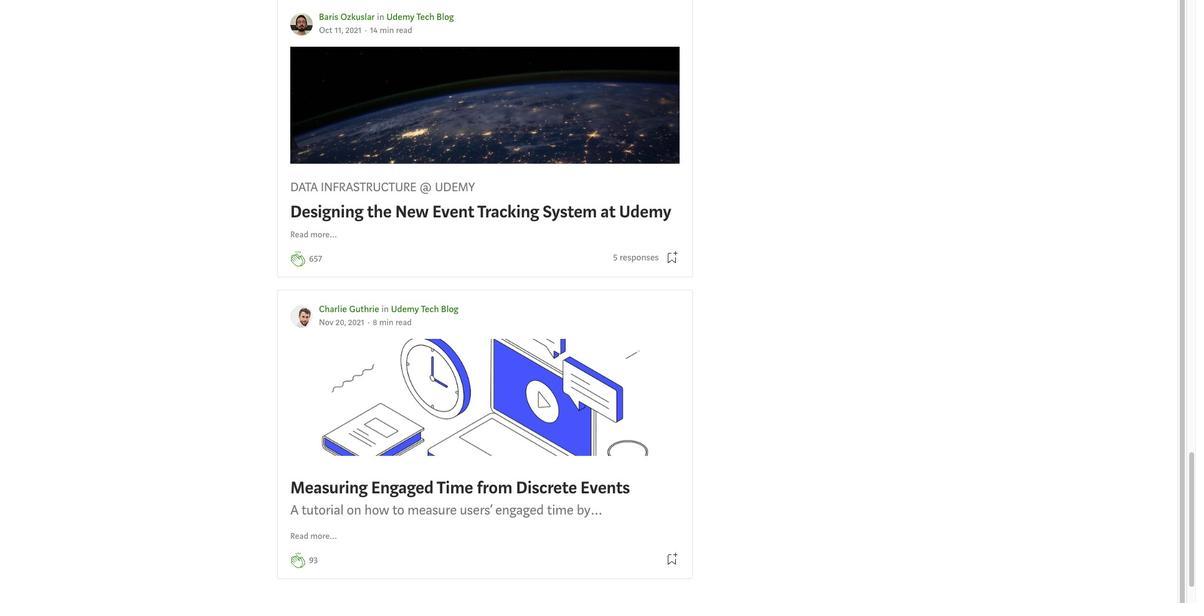 Task type: locate. For each thing, give the bounding box(es) containing it.
1 vertical spatial read
[[290, 531, 308, 542]]

tech for @ udemy
[[417, 11, 435, 23]]

read more… for designing the new event tracking system at udemy
[[290, 229, 337, 240]]

read more… link up the 657 on the top of page
[[290, 229, 337, 242]]

udemy
[[387, 11, 415, 23], [391, 303, 419, 315]]

read more… for a tutorial on how to measure users' engaged time by…
[[290, 531, 337, 542]]

blog for @ udemy
[[437, 11, 454, 23]]

2 read more… link from the top
[[290, 530, 337, 543]]

more…
[[311, 229, 337, 240], [311, 531, 337, 542]]

0 vertical spatial 2021
[[345, 25, 362, 36]]

read more… link
[[290, 229, 337, 242], [290, 530, 337, 543]]

in
[[377, 11, 384, 23], [382, 303, 389, 315]]

tech
[[417, 11, 435, 23], [421, 303, 439, 315]]

read for designing the new event tracking system at udemy
[[290, 229, 308, 240]]

more… for designing the new event tracking system at udemy
[[311, 229, 337, 240]]

2021 down ozkuslar on the left top
[[345, 25, 362, 36]]

2 read more… from the top
[[290, 531, 337, 542]]

charlie
[[319, 303, 347, 315]]

in up 8 min read "image"
[[382, 303, 389, 315]]

0 vertical spatial more…
[[311, 229, 337, 240]]

designing
[[290, 200, 363, 223]]

read down a at the left of the page
[[290, 531, 308, 542]]

system
[[543, 200, 597, 223]]

0 vertical spatial read more…
[[290, 229, 337, 240]]

0 vertical spatial blog
[[437, 11, 454, 23]]

go to the profile of baris ozkuslar image
[[290, 13, 313, 35]]

0 vertical spatial udemy tech blog link
[[387, 11, 454, 23]]

in for engaged
[[382, 303, 389, 315]]

go to the profile of charlie guthrie image
[[290, 305, 313, 327]]

93 button
[[309, 554, 318, 568]]

data infrastructure @ udemy designing the new event tracking system at udemy
[[290, 179, 672, 223]]

infrastructure
[[321, 179, 417, 196]]

@ udemy
[[419, 179, 475, 196]]

to
[[392, 501, 404, 519]]

users'
[[460, 501, 492, 519]]

11,
[[335, 25, 343, 36]]

1 read from the top
[[290, 229, 308, 240]]

read more… link for a tutorial on how to measure users' engaged time by…
[[290, 530, 337, 543]]

udemy up 8 min read "image"
[[391, 303, 419, 315]]

ozkuslar
[[341, 11, 375, 23]]

read down designing
[[290, 229, 308, 240]]

1 read more… link from the top
[[290, 229, 337, 242]]

data
[[290, 179, 318, 196]]

1 vertical spatial 2021
[[348, 317, 364, 329]]

1 vertical spatial in
[[382, 303, 389, 315]]

1 vertical spatial tech
[[421, 303, 439, 315]]

1 vertical spatial more…
[[311, 531, 337, 542]]

more… down designing
[[311, 229, 337, 240]]

udemy up 14 min read image
[[387, 11, 415, 23]]

engaged
[[495, 501, 544, 519]]

657 button
[[309, 252, 322, 266]]

measure
[[408, 501, 457, 519]]

2 more… from the top
[[311, 531, 337, 542]]

new
[[395, 200, 429, 223]]

0 vertical spatial read more… link
[[290, 229, 337, 242]]

baris ozkuslar in udemy tech blog
[[319, 11, 454, 23]]

udemy tech blog link
[[387, 11, 454, 23], [391, 303, 459, 315]]

charlie guthrie in udemy tech blog
[[319, 303, 459, 315]]

a
[[290, 501, 299, 519]]

2021 right "20,"
[[348, 317, 364, 329]]

tracking
[[477, 200, 539, 223]]

udemy for infrastructure
[[387, 11, 415, 23]]

blog
[[437, 11, 454, 23], [441, 303, 459, 315]]

2021
[[345, 25, 362, 36], [348, 317, 364, 329]]

udemy tech blog link for engaged
[[391, 303, 459, 315]]

in up 14 min read image
[[377, 11, 384, 23]]

guthrie
[[349, 303, 379, 315]]

1 vertical spatial read more…
[[290, 531, 337, 542]]

1 vertical spatial blog
[[441, 303, 459, 315]]

0 vertical spatial tech
[[417, 11, 435, 23]]

from
[[477, 476, 512, 499]]

14 min read image
[[370, 25, 412, 36]]

0 vertical spatial read
[[290, 229, 308, 240]]

2 read from the top
[[290, 531, 308, 542]]

0 vertical spatial in
[[377, 11, 384, 23]]

udemy tech blog link up 8 min read "image"
[[391, 303, 459, 315]]

read more… up 93
[[290, 531, 337, 542]]

more… up 93
[[311, 531, 337, 542]]

5 responses
[[613, 252, 659, 264]]

1 read more… from the top
[[290, 229, 337, 240]]

udemy tech blog link up 14 min read image
[[387, 11, 454, 23]]

read more…
[[290, 229, 337, 240], [290, 531, 337, 542]]

read
[[290, 229, 308, 240], [290, 531, 308, 542]]

read more… link up 93
[[290, 530, 337, 543]]

0 vertical spatial udemy
[[387, 11, 415, 23]]

1 more… from the top
[[311, 229, 337, 240]]

1 vertical spatial read more… link
[[290, 530, 337, 543]]

1 vertical spatial udemy tech blog link
[[391, 303, 459, 315]]

read more… up the 657 on the top of page
[[290, 229, 337, 240]]

charlie guthrie link
[[319, 303, 379, 315]]

1 vertical spatial udemy
[[391, 303, 419, 315]]

nov 20, 2021 link
[[319, 317, 364, 329]]



Task type: describe. For each thing, give the bounding box(es) containing it.
nov 20, 2021
[[319, 317, 364, 329]]

read more… link for designing the new event tracking system at udemy
[[290, 229, 337, 242]]

udemy for engaged
[[391, 303, 419, 315]]

read for a tutorial on how to measure users' engaged time by…
[[290, 531, 308, 542]]

responses
[[620, 252, 659, 264]]

baris ozkuslar link
[[319, 11, 375, 23]]

measuring
[[290, 476, 368, 499]]

5 responses link
[[613, 251, 659, 265]]

time by…
[[547, 501, 603, 519]]

93
[[309, 555, 318, 566]]

discrete events
[[516, 476, 630, 499]]

on
[[347, 501, 361, 519]]

how
[[365, 501, 389, 519]]

blog for time
[[441, 303, 459, 315]]

8 min read image
[[373, 317, 412, 329]]

the
[[367, 200, 392, 223]]

nov
[[319, 317, 334, 329]]

baris
[[319, 11, 338, 23]]

oct 11, 2021
[[319, 25, 362, 36]]

udemy tech blog link for infrastructure
[[387, 11, 454, 23]]

in for infrastructure
[[377, 11, 384, 23]]

at udemy
[[601, 200, 672, 223]]

5
[[613, 252, 618, 264]]

tech for time
[[421, 303, 439, 315]]

event
[[432, 200, 474, 223]]

oct
[[319, 25, 333, 36]]

2021 for infrastructure
[[345, 25, 362, 36]]

657
[[309, 253, 322, 265]]

oct 11, 2021 link
[[319, 25, 362, 36]]

tutorial
[[302, 501, 344, 519]]

more… for a tutorial on how to measure users' engaged time by…
[[311, 531, 337, 542]]

time
[[437, 476, 473, 499]]

engaged
[[371, 476, 434, 499]]

2021 for engaged
[[348, 317, 364, 329]]

20,
[[336, 317, 346, 329]]

measuring engaged time from discrete events a tutorial on how to measure users' engaged time by…
[[290, 476, 630, 519]]



Task type: vqa. For each thing, say whether or not it's contained in the screenshot.
I
no



